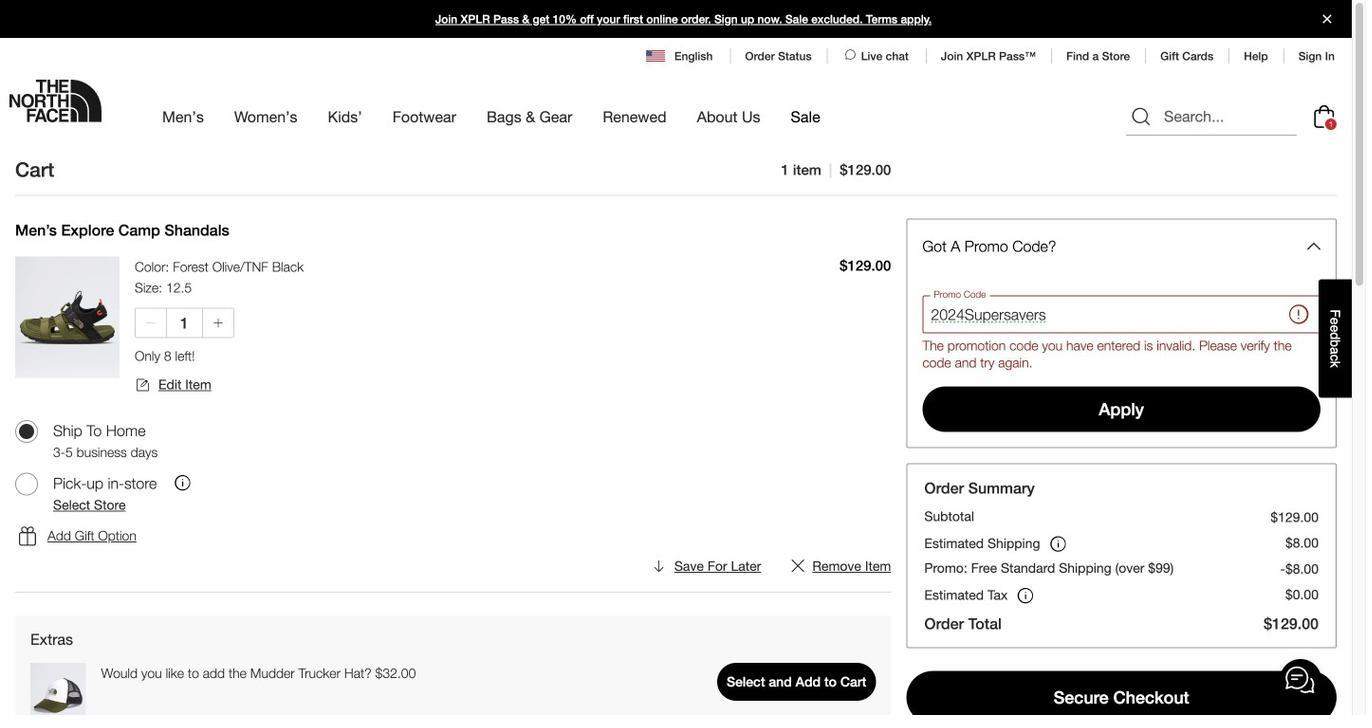Task type: locate. For each thing, give the bounding box(es) containing it.
edit item image
[[135, 377, 151, 393]]

mudder trucker hat image
[[30, 664, 86, 716]]

the north face home page image
[[9, 80, 102, 122]]

increase image
[[212, 317, 224, 329]]

None text field
[[923, 296, 1321, 334]]

close image
[[1315, 15, 1340, 23]]

None number field
[[167, 309, 202, 337]]

alert
[[923, 337, 1321, 372]]



Task type: describe. For each thing, give the bounding box(es) containing it.
save for later image
[[651, 559, 667, 575]]

estimated tax tooltip image
[[1016, 586, 1037, 607]]

search all image
[[1130, 105, 1153, 128]]

Search search field
[[1127, 98, 1297, 136]]

remove item image
[[792, 560, 805, 573]]

this item can be picked up from the selected store depending on the item availability at the store. image
[[172, 473, 193, 494]]

estimated shipping tooltip image
[[1048, 534, 1069, 555]]

men's explore camp shandals image
[[15, 257, 120, 378]]



Task type: vqa. For each thing, say whether or not it's contained in the screenshot.
Recon inside the button
no



